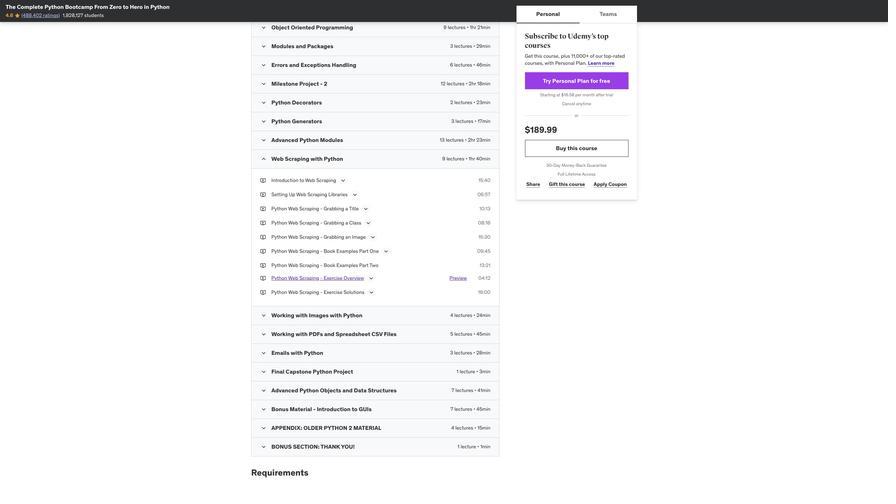Task type: locate. For each thing, give the bounding box(es) containing it.
2 book from the top
[[324, 263, 335, 269]]

examples down an
[[337, 248, 358, 255]]

lectures down 9 lectures • 1hr 21min
[[454, 43, 472, 49]]

0 vertical spatial advanced
[[272, 137, 298, 144]]

personal inside "button"
[[536, 10, 560, 18]]

0 vertical spatial part
[[359, 248, 369, 255]]

1 working from the top
[[272, 312, 294, 319]]

• left '41min'
[[475, 388, 477, 394]]

share
[[527, 181, 540, 188]]

web up introduction to web scraping
[[272, 155, 284, 163]]

course,
[[544, 53, 560, 59]]

project up advanced python objects and data structures
[[334, 368, 353, 376]]

thank
[[321, 444, 340, 451]]

small image for python decorators
[[260, 99, 267, 106]]

this inside get this course, plus 11,000+ of our top-rated courses, with personal plan.
[[534, 53, 542, 59]]

grabbing down libraries
[[324, 206, 344, 212]]

9 for web scraping with python
[[442, 156, 445, 162]]

lectures left '41min'
[[456, 388, 474, 394]]

0 vertical spatial lecture
[[460, 369, 475, 375]]

small image for appendix:
[[260, 425, 267, 432]]

show lecture description image up 'one'
[[369, 234, 377, 241]]

3min
[[480, 369, 491, 375]]

4 xsmall image from the top
[[260, 234, 266, 241]]

0 vertical spatial 4
[[451, 312, 453, 319]]

python web scraping - grabbing an image
[[272, 234, 366, 241]]

scraping up python web scraping - exercise overview
[[299, 263, 319, 269]]

• left 15min
[[475, 425, 476, 432]]

web down python web scraping - grabbing an image
[[288, 248, 298, 255]]

28min
[[477, 350, 491, 356]]

lectures down 5 lectures • 45min
[[454, 350, 472, 356]]

advanced python objects and data structures
[[272, 387, 397, 394]]

1 vertical spatial exercise
[[324, 289, 343, 296]]

1 horizontal spatial introduction
[[317, 406, 351, 413]]

- for python web scraping - grabbing a title
[[320, 206, 323, 212]]

scraping inside button
[[299, 275, 319, 282]]

7 lectures • 45min
[[451, 406, 491, 413]]

2 xsmall image from the top
[[260, 248, 266, 255]]

scraping down 'python web scraping - grabbing a title'
[[299, 220, 319, 226]]

modules down object
[[272, 43, 295, 50]]

modules
[[272, 43, 295, 50], [320, 137, 343, 144]]

10 small image from the top
[[260, 444, 267, 451]]

introduction up setting
[[272, 177, 299, 184]]

web for python web scraping - book examples part one
[[288, 248, 298, 255]]

a left title
[[346, 206, 348, 212]]

our
[[596, 53, 603, 59]]

• for python decorators
[[474, 99, 475, 106]]

2 grabbing from the top
[[324, 220, 344, 226]]

ratings)
[[43, 12, 60, 19]]

(488,402
[[21, 12, 42, 19]]

part left 'one'
[[359, 248, 369, 255]]

small image
[[260, 118, 267, 125], [260, 156, 267, 163], [260, 312, 267, 319], [260, 369, 267, 376], [260, 406, 267, 413], [260, 425, 267, 432]]

lecture
[[460, 369, 475, 375], [461, 444, 476, 450]]

7 up 7 lectures • 45min
[[452, 388, 454, 394]]

1 part from the top
[[359, 248, 369, 255]]

1 vertical spatial course
[[569, 181, 585, 188]]

1 down 4 lectures • 15min
[[458, 444, 460, 450]]

2 vertical spatial grabbing
[[324, 234, 344, 241]]

0 horizontal spatial show lecture description image
[[340, 177, 347, 185]]

• left 17min
[[475, 118, 477, 125]]

subscribe to udemy's top courses
[[525, 32, 609, 50]]

• up 9 lectures • 1hr 40min
[[465, 137, 467, 143]]

0 vertical spatial course
[[579, 145, 598, 152]]

advanced down the python generators at the left of the page
[[272, 137, 298, 144]]

• left 21min
[[467, 24, 469, 31]]

0 vertical spatial working
[[272, 312, 294, 319]]

handling
[[332, 61, 356, 69]]

grabbing up python web scraping - grabbing an image
[[324, 220, 344, 226]]

1 vertical spatial project
[[334, 368, 353, 376]]

3 lectures • 28min
[[450, 350, 491, 356]]

money-
[[562, 163, 576, 168]]

show lecture description image down 'two'
[[368, 275, 375, 282]]

this right the gift
[[559, 181, 568, 188]]

plus
[[561, 53, 570, 59]]

0 vertical spatial personal
[[536, 10, 560, 18]]

this right buy
[[568, 145, 578, 152]]

1 vertical spatial book
[[324, 263, 335, 269]]

structures
[[368, 387, 397, 394]]

xsmall image
[[260, 206, 266, 213], [260, 248, 266, 255], [260, 263, 266, 269], [260, 275, 266, 282], [260, 289, 266, 296]]

1 vertical spatial part
[[359, 263, 369, 269]]

3 down 5
[[450, 350, 453, 356]]

grabbing for title
[[324, 206, 344, 212]]

8 small image from the top
[[260, 350, 267, 357]]

0 vertical spatial 7
[[452, 388, 454, 394]]

1 vertical spatial 4
[[451, 425, 454, 432]]

scraping for python web scraping - book examples part two
[[299, 263, 319, 269]]

python web scraping - exercise overview button
[[272, 275, 364, 284]]

0 vertical spatial modules
[[272, 43, 295, 50]]

0 horizontal spatial project
[[299, 80, 319, 87]]

examples
[[337, 248, 358, 255], [337, 263, 358, 269]]

gift this course link
[[548, 177, 587, 192]]

two
[[370, 263, 379, 269]]

3 xsmall image from the top
[[260, 263, 266, 269]]

2 examples from the top
[[337, 263, 358, 269]]

7 lectures • 41min
[[452, 388, 491, 394]]

day
[[554, 163, 561, 168]]

4 small image from the top
[[260, 369, 267, 376]]

1 vertical spatial personal
[[555, 60, 575, 66]]

course inside $189.99 buy this course
[[579, 145, 598, 152]]

course up 'back'
[[579, 145, 598, 152]]

3 up 13 lectures • 2hr 23min
[[452, 118, 455, 125]]

0 vertical spatial 2
[[324, 80, 327, 87]]

to left udemy's
[[560, 32, 567, 41]]

• left 1min on the bottom right of the page
[[478, 444, 479, 450]]

•
[[467, 24, 469, 31], [474, 43, 475, 49], [474, 62, 475, 68], [466, 81, 468, 87], [474, 99, 475, 106], [475, 118, 477, 125], [465, 137, 467, 143], [466, 156, 468, 162], [474, 312, 476, 319], [474, 331, 476, 338], [474, 350, 475, 356], [477, 369, 478, 375], [475, 388, 477, 394], [474, 406, 476, 413], [475, 425, 476, 432], [478, 444, 479, 450]]

small image
[[260, 24, 267, 31], [260, 43, 267, 50], [260, 62, 267, 69], [260, 81, 267, 88], [260, 99, 267, 106], [260, 137, 267, 144], [260, 331, 267, 338], [260, 350, 267, 357], [260, 388, 267, 395], [260, 444, 267, 451]]

show lecture description image
[[362, 206, 370, 213], [365, 220, 372, 227], [369, 234, 377, 241], [383, 248, 390, 255], [368, 289, 375, 296]]

project
[[299, 80, 319, 87], [334, 368, 353, 376]]

show lecture description image right solutions
[[368, 289, 375, 296]]

1 vertical spatial 23min
[[477, 137, 491, 143]]

6 small image from the top
[[260, 425, 267, 432]]

lectures for modules and packages
[[454, 43, 472, 49]]

and right errors
[[289, 61, 299, 69]]

• for appendix: older python 2 material
[[475, 425, 476, 432]]

web down 'python web scraping - grabbing a title'
[[288, 220, 298, 226]]

1 vertical spatial grabbing
[[324, 220, 344, 226]]

working for working with images with python
[[272, 312, 294, 319]]

6 small image from the top
[[260, 137, 267, 144]]

18min
[[478, 81, 491, 87]]

web inside button
[[288, 275, 298, 282]]

1 small image from the top
[[260, 24, 267, 31]]

3 lectures • 17min
[[452, 118, 491, 125]]

23min
[[477, 99, 491, 106], [477, 137, 491, 143]]

advanced for advanced python objects and data structures
[[272, 387, 298, 394]]

45min up 15min
[[477, 406, 491, 413]]

exercise for solutions
[[324, 289, 343, 296]]

45min down 24min
[[477, 331, 491, 338]]

lectures up 4 lectures • 15min
[[455, 406, 472, 413]]

material
[[290, 406, 312, 413]]

2hr for advanced python modules
[[468, 137, 475, 143]]

data
[[354, 387, 367, 394]]

examples up overview
[[337, 263, 358, 269]]

advanced up bonus
[[272, 387, 298, 394]]

xsmall image
[[260, 177, 266, 184], [260, 192, 266, 199], [260, 220, 266, 227], [260, 234, 266, 241]]

with
[[545, 60, 554, 66], [311, 155, 323, 163], [296, 312, 308, 319], [330, 312, 342, 319], [296, 331, 308, 338], [291, 350, 303, 357]]

1hr
[[470, 24, 476, 31], [469, 156, 475, 162]]

lectures left 15min
[[456, 425, 473, 432]]

modules up web scraping with python
[[320, 137, 343, 144]]

1 45min from the top
[[477, 331, 491, 338]]

1 for final capstone python project
[[457, 369, 459, 375]]

0 vertical spatial exercise
[[324, 275, 343, 282]]

0 vertical spatial show lecture description image
[[340, 177, 347, 185]]

personal up subscribe
[[536, 10, 560, 18]]

3 xsmall image from the top
[[260, 220, 266, 227]]

- up python web scraping - grabbing an image
[[320, 220, 323, 226]]

course down lifetime
[[569, 181, 585, 188]]

- down python web scraping - exercise overview button
[[320, 289, 323, 296]]

1 vertical spatial introduction
[[317, 406, 351, 413]]

web down python web scraping - grabbing a class
[[288, 234, 298, 241]]

4 up 5
[[451, 312, 453, 319]]

show lecture description image right 'one'
[[383, 248, 390, 255]]

1 horizontal spatial 2
[[349, 425, 352, 432]]

lectures for working with images with python
[[455, 312, 473, 319]]

2 vertical spatial this
[[559, 181, 568, 188]]

book up the python web scraping - book examples part two
[[324, 248, 335, 255]]

exercise inside button
[[324, 275, 343, 282]]

2 small image from the top
[[260, 43, 267, 50]]

lectures down 12 lectures • 2hr 18min
[[455, 99, 472, 106]]

advanced
[[272, 137, 298, 144], [272, 387, 298, 394]]

4 small image from the top
[[260, 81, 267, 88]]

0 vertical spatial 3
[[450, 43, 453, 49]]

• up the "3 lectures • 17min"
[[474, 99, 475, 106]]

- down python web scraping - grabbing an image
[[320, 248, 323, 255]]

17min
[[478, 118, 491, 125]]

advanced python modules
[[272, 137, 343, 144]]

1 examples from the top
[[337, 248, 358, 255]]

0 vertical spatial 1
[[457, 369, 459, 375]]

1 vertical spatial 2hr
[[468, 137, 475, 143]]

to right the zero
[[123, 3, 129, 10]]

1hr for object oriented programming
[[470, 24, 476, 31]]

this
[[534, 53, 542, 59], [568, 145, 578, 152], [559, 181, 568, 188]]

trial
[[606, 92, 613, 98]]

scraping for python web scraping - book examples part one
[[299, 248, 319, 255]]

1 vertical spatial 1hr
[[469, 156, 475, 162]]

3 grabbing from the top
[[324, 234, 344, 241]]

examples for one
[[337, 248, 358, 255]]

0 horizontal spatial modules
[[272, 43, 295, 50]]

personal down plus
[[555, 60, 575, 66]]

scraping down setting up web scraping libraries
[[299, 206, 319, 212]]

advanced for advanced python modules
[[272, 137, 298, 144]]

gift this course
[[549, 181, 585, 188]]

9 lectures • 1hr 40min
[[442, 156, 491, 162]]

xsmall image for python web scraping - grabbing a class
[[260, 220, 266, 227]]

courses
[[525, 41, 551, 50]]

this inside $189.99 buy this course
[[568, 145, 578, 152]]

lectures up 5 lectures • 45min
[[455, 312, 473, 319]]

1 xsmall image from the top
[[260, 206, 266, 213]]

guis
[[359, 406, 372, 413]]

show lecture description image for python web scraping - grabbing a title
[[362, 206, 370, 213]]

0 vertical spatial this
[[534, 53, 542, 59]]

coupon
[[609, 181, 627, 188]]

- down the python web scraping - book examples part two
[[320, 275, 323, 282]]

the
[[6, 3, 16, 10]]

1 vertical spatial 7
[[451, 406, 453, 413]]

- up python web scraping - exercise overview
[[320, 263, 323, 269]]

to left guis
[[352, 406, 358, 413]]

5 xsmall image from the top
[[260, 289, 266, 296]]

book for one
[[324, 248, 335, 255]]

xsmall image for python web scraping - grabbing an image
[[260, 234, 266, 241]]

xsmall image for setting up web scraping libraries
[[260, 192, 266, 199]]

buy this course button
[[525, 140, 629, 157]]

lectures right the "6"
[[454, 62, 472, 68]]

0 horizontal spatial 2
[[324, 80, 327, 87]]

2 a from the top
[[346, 220, 348, 226]]

• for python generators
[[475, 118, 477, 125]]

show lecture description image up libraries
[[340, 177, 347, 185]]

small image for final
[[260, 369, 267, 376]]

a
[[346, 206, 348, 212], [346, 220, 348, 226]]

1 grabbing from the top
[[324, 206, 344, 212]]

0 vertical spatial 9
[[444, 24, 447, 31]]

show lecture description image for python web scraping - grabbing an image
[[369, 234, 377, 241]]

lecture left 3min
[[460, 369, 475, 375]]

show lecture description image up title
[[351, 192, 358, 199]]

3 small image from the top
[[260, 62, 267, 69]]

1 advanced from the top
[[272, 137, 298, 144]]

0 vertical spatial 45min
[[477, 331, 491, 338]]

23min up 40min
[[477, 137, 491, 143]]

1 for bonus section: thank you!
[[458, 444, 460, 450]]

small image for advanced python objects and data structures
[[260, 388, 267, 395]]

scraping down python web scraping - exercise overview button
[[299, 289, 319, 296]]

1 vertical spatial working
[[272, 331, 294, 338]]

• for web scraping with python
[[466, 156, 468, 162]]

1 exercise from the top
[[324, 275, 343, 282]]

$189.99
[[525, 124, 557, 135]]

web up python web scraping - exercise overview
[[288, 263, 298, 269]]

lectures down 13 lectures • 2hr 23min
[[447, 156, 465, 162]]

1 vertical spatial examples
[[337, 263, 358, 269]]

lectures for web scraping with python
[[447, 156, 465, 162]]

2 45min from the top
[[477, 406, 491, 413]]

1 vertical spatial this
[[568, 145, 578, 152]]

0 vertical spatial introduction
[[272, 177, 299, 184]]

• left 24min
[[474, 312, 476, 319]]

1hr for web scraping with python
[[469, 156, 475, 162]]

small image for errors and exceptions handling
[[260, 62, 267, 69]]

1 horizontal spatial show lecture description image
[[351, 192, 358, 199]]

1 xsmall image from the top
[[260, 177, 266, 184]]

1 vertical spatial a
[[346, 220, 348, 226]]

scraping for python web scraping - grabbing a title
[[299, 206, 319, 212]]

lectures right 12
[[447, 81, 465, 87]]

a for class
[[346, 220, 348, 226]]

• left 18min
[[466, 81, 468, 87]]

final
[[272, 368, 285, 376]]

tab list containing personal
[[517, 6, 637, 23]]

1 vertical spatial lecture
[[461, 444, 476, 450]]

2 part from the top
[[359, 263, 369, 269]]

grabbing for image
[[324, 234, 344, 241]]

4 for material
[[451, 425, 454, 432]]

0 vertical spatial book
[[324, 248, 335, 255]]

• down 4 lectures • 24min
[[474, 331, 476, 338]]

0 vertical spatial a
[[346, 206, 348, 212]]

scraping up 'python web scraping - grabbing a title'
[[308, 192, 327, 198]]

1 vertical spatial 3
[[452, 118, 455, 125]]

working with pdfs and spreadsheet csv files
[[272, 331, 397, 338]]

libraries
[[329, 192, 348, 198]]

2 horizontal spatial 2
[[450, 99, 453, 106]]

1,828,127 students
[[63, 12, 104, 19]]

1 a from the top
[[346, 206, 348, 212]]

5 small image from the top
[[260, 406, 267, 413]]

exercise down python web scraping - exercise overview button
[[324, 289, 343, 296]]

tab list
[[517, 6, 637, 23]]

scraping for python web scraping - exercise overview
[[299, 275, 319, 282]]

lectures for milestone project - 2
[[447, 81, 465, 87]]

2 vertical spatial 3
[[450, 350, 453, 356]]

• for errors and exceptions handling
[[474, 62, 475, 68]]

lectures up 13 lectures • 2hr 23min
[[456, 118, 474, 125]]

show lecture description image for python web scraping - grabbing a class
[[365, 220, 372, 227]]

- inside button
[[320, 275, 323, 282]]

guarantee
[[587, 163, 607, 168]]

top
[[598, 32, 609, 41]]

show lecture description image right title
[[362, 206, 370, 213]]

0 vertical spatial 2hr
[[469, 81, 476, 87]]

zero
[[109, 3, 122, 10]]

2 23min from the top
[[477, 137, 491, 143]]

requirements
[[251, 468, 309, 479]]

personal up $16.58
[[553, 77, 576, 84]]

small image for web
[[260, 156, 267, 163]]

7 for advanced python objects and data structures
[[452, 388, 454, 394]]

free
[[600, 77, 611, 84]]

5 small image from the top
[[260, 99, 267, 106]]

• left 46min
[[474, 62, 475, 68]]

exceptions
[[301, 61, 331, 69]]

grabbing left an
[[324, 234, 344, 241]]

2 working from the top
[[272, 331, 294, 338]]

2 vertical spatial show lecture description image
[[368, 275, 375, 282]]

0 vertical spatial 23min
[[477, 99, 491, 106]]

2 down exceptions
[[324, 80, 327, 87]]

0 vertical spatial grabbing
[[324, 206, 344, 212]]

scraping
[[285, 155, 309, 163], [316, 177, 336, 184], [308, 192, 327, 198], [299, 206, 319, 212], [299, 220, 319, 226], [299, 234, 319, 241], [299, 248, 319, 255], [299, 263, 319, 269], [299, 275, 319, 282], [299, 289, 319, 296]]

2 xsmall image from the top
[[260, 192, 266, 199]]

1 vertical spatial 45min
[[477, 406, 491, 413]]

2 exercise from the top
[[324, 289, 343, 296]]

• for bonus section: thank you!
[[478, 444, 479, 450]]

0 vertical spatial 1hr
[[470, 24, 476, 31]]

9
[[444, 24, 447, 31], [442, 156, 445, 162]]

9 for object oriented programming
[[444, 24, 447, 31]]

lectures for emails with python
[[454, 350, 472, 356]]

1 vertical spatial 9
[[442, 156, 445, 162]]

2 advanced from the top
[[272, 387, 298, 394]]

• for final capstone python project
[[477, 369, 478, 375]]

1 vertical spatial advanced
[[272, 387, 298, 394]]

9 small image from the top
[[260, 388, 267, 395]]

1 vertical spatial show lecture description image
[[351, 192, 358, 199]]

material
[[353, 425, 381, 432]]

scraping down python web scraping - grabbing a class
[[299, 234, 319, 241]]

scraping down advanced python modules
[[285, 155, 309, 163]]

0 horizontal spatial introduction
[[272, 177, 299, 184]]

share button
[[525, 177, 542, 192]]

2 vertical spatial 2
[[349, 425, 352, 432]]

1hr left 40min
[[469, 156, 475, 162]]

1hr left 21min
[[470, 24, 476, 31]]

to inside subscribe to udemy's top courses
[[560, 32, 567, 41]]

subscribe
[[525, 32, 558, 41]]

web down python web scraping - exercise overview button
[[288, 289, 298, 296]]

with down advanced python modules
[[311, 155, 323, 163]]

part
[[359, 248, 369, 255], [359, 263, 369, 269]]

1 book from the top
[[324, 248, 335, 255]]

2 small image from the top
[[260, 156, 267, 163]]

show lecture description image for introduction to web scraping
[[340, 177, 347, 185]]

1 vertical spatial modules
[[320, 137, 343, 144]]

lectures up 3 lectures • 29min
[[448, 24, 466, 31]]

pdfs
[[309, 331, 323, 338]]

with down course,
[[545, 60, 554, 66]]

• for advanced python modules
[[465, 137, 467, 143]]

personal
[[536, 10, 560, 18], [555, 60, 575, 66], [553, 77, 576, 84]]

0 vertical spatial examples
[[337, 248, 358, 255]]

web for python web scraping - grabbing an image
[[288, 234, 298, 241]]

• left 3min
[[477, 369, 478, 375]]

- up python web scraping - book examples part one
[[320, 234, 323, 241]]

1 horizontal spatial modules
[[320, 137, 343, 144]]

programming
[[316, 24, 353, 31]]

• left 29min
[[474, 43, 475, 49]]

7 small image from the top
[[260, 331, 267, 338]]

web down up on the left top of page
[[288, 206, 298, 212]]

small image for bonus
[[260, 406, 267, 413]]

1 down 3 lectures • 28min
[[457, 369, 459, 375]]

xsmall image for python web scraping - exercise solutions
[[260, 289, 266, 296]]

12
[[441, 81, 446, 87]]

oriented
[[291, 24, 315, 31]]

lectures
[[448, 24, 466, 31], [454, 43, 472, 49], [454, 62, 472, 68], [447, 81, 465, 87], [455, 99, 472, 106], [456, 118, 474, 125], [446, 137, 464, 143], [447, 156, 465, 162], [455, 312, 473, 319], [455, 331, 472, 338], [454, 350, 472, 356], [456, 388, 474, 394], [455, 406, 472, 413], [456, 425, 473, 432]]

for
[[591, 77, 598, 84]]

this for course
[[559, 181, 568, 188]]

this up courses,
[[534, 53, 542, 59]]

show lecture description image for python web scraping - book examples part one
[[383, 248, 390, 255]]

1 small image from the top
[[260, 118, 267, 125]]

• for object oriented programming
[[467, 24, 469, 31]]

to up setting up web scraping libraries
[[300, 177, 304, 184]]

1 vertical spatial 1
[[458, 444, 460, 450]]

3 small image from the top
[[260, 312, 267, 319]]

- down exceptions
[[320, 80, 323, 87]]

show lecture description image
[[340, 177, 347, 185], [351, 192, 358, 199], [368, 275, 375, 282]]

top-
[[604, 53, 614, 59]]



Task type: describe. For each thing, give the bounding box(es) containing it.
cancel
[[562, 101, 575, 106]]

python web scraping - book examples part two
[[272, 263, 379, 269]]

web for python web scraping - book examples part two
[[288, 263, 298, 269]]

small image for milestone project - 2
[[260, 81, 267, 88]]

scraping for python web scraping - grabbing a class
[[299, 220, 319, 226]]

back
[[576, 163, 586, 168]]

examples for two
[[337, 263, 358, 269]]

2 for appendix: older python 2 material
[[349, 425, 352, 432]]

16:00
[[478, 289, 491, 296]]

part for one
[[359, 248, 369, 255]]

lectures for working with pdfs and spreadsheet csv files
[[455, 331, 472, 338]]

learn more
[[588, 60, 615, 66]]

working for working with pdfs and spreadsheet csv files
[[272, 331, 294, 338]]

3 lectures • 29min
[[450, 43, 491, 49]]

4 lectures • 15min
[[451, 425, 491, 432]]

get this course, plus 11,000+ of our top-rated courses, with personal plan.
[[525, 53, 625, 66]]

lectures for python decorators
[[455, 99, 472, 106]]

- for python web scraping - grabbing an image
[[320, 234, 323, 241]]

web up setting up web scraping libraries
[[305, 177, 315, 184]]

errors
[[272, 61, 288, 69]]

rated
[[614, 53, 625, 59]]

personal inside get this course, plus 11,000+ of our top-rated courses, with personal plan.
[[555, 60, 575, 66]]

with right images
[[330, 312, 342, 319]]

python web scraping - exercise solutions
[[272, 289, 365, 296]]

one
[[370, 248, 379, 255]]

python generators
[[272, 118, 322, 125]]

udemy's
[[568, 32, 596, 41]]

python web scraping - exercise overview
[[272, 275, 364, 282]]

and down oriented
[[296, 43, 306, 50]]

small image for modules and packages
[[260, 43, 267, 50]]

30-
[[547, 163, 554, 168]]

exercise for overview
[[324, 275, 343, 282]]

• for working with images with python
[[474, 312, 476, 319]]

and left data
[[343, 387, 353, 394]]

show lecture description image for python web scraping - exercise solutions
[[368, 289, 375, 296]]

4 for python
[[451, 312, 453, 319]]

milestone
[[272, 80, 298, 87]]

up
[[289, 192, 295, 198]]

setting
[[272, 192, 288, 198]]

2hr for milestone project - 2
[[469, 81, 476, 87]]

xsmall image for introduction to web scraping
[[260, 177, 266, 184]]

generators
[[292, 118, 322, 125]]

06:57
[[478, 192, 491, 198]]

small image for python
[[260, 118, 267, 125]]

1 horizontal spatial project
[[334, 368, 353, 376]]

web for python web scraping - grabbing a title
[[288, 206, 298, 212]]

2 horizontal spatial show lecture description image
[[368, 275, 375, 282]]

08:16
[[478, 220, 491, 226]]

lifetime
[[566, 172, 581, 177]]

2 vertical spatial personal
[[553, 77, 576, 84]]

learn more link
[[588, 60, 615, 66]]

5
[[451, 331, 453, 338]]

with left the pdfs
[[296, 331, 308, 338]]

0 vertical spatial project
[[299, 80, 319, 87]]

python inside button
[[272, 275, 287, 282]]

15:30
[[479, 234, 491, 241]]

with right the 'emails'
[[291, 350, 303, 357]]

a for title
[[346, 206, 348, 212]]

21min
[[478, 24, 491, 31]]

- for python web scraping - grabbing a class
[[320, 220, 323, 226]]

2 for milestone project - 2
[[324, 80, 327, 87]]

small image for working with pdfs and spreadsheet csv files
[[260, 331, 267, 338]]

lectures for advanced python modules
[[446, 137, 464, 143]]

python web scraping - grabbing a title
[[272, 206, 359, 212]]

with left images
[[296, 312, 308, 319]]

packages
[[307, 43, 334, 50]]

• for advanced python objects and data structures
[[475, 388, 477, 394]]

part for two
[[359, 263, 369, 269]]

lectures for appendix: older python 2 material
[[456, 425, 473, 432]]

6
[[450, 62, 453, 68]]

web right up on the left top of page
[[296, 192, 306, 198]]

teams
[[600, 10, 617, 18]]

• for working with pdfs and spreadsheet csv files
[[474, 331, 476, 338]]

you!
[[341, 444, 355, 451]]

emails with python
[[272, 350, 323, 357]]

object
[[272, 24, 290, 31]]

- right material
[[313, 406, 316, 413]]

final capstone python project
[[272, 368, 353, 376]]

• for bonus material - introduction to guis
[[474, 406, 476, 413]]

files
[[384, 331, 397, 338]]

python web scraping - book examples part one
[[272, 248, 379, 255]]

with inside get this course, plus 11,000+ of our top-rated courses, with personal plan.
[[545, 60, 554, 66]]

41min
[[478, 388, 491, 394]]

small image for advanced python modules
[[260, 137, 267, 144]]

lecture for final capstone python project
[[460, 369, 475, 375]]

bonus material - introduction to guis
[[272, 406, 372, 413]]

3 for modules and packages
[[450, 43, 453, 49]]

lectures for object oriented programming
[[448, 24, 466, 31]]

try
[[543, 77, 551, 84]]

small image for working
[[260, 312, 267, 319]]

plan
[[578, 77, 590, 84]]

gift
[[549, 181, 558, 188]]

1 vertical spatial 2
[[450, 99, 453, 106]]

month
[[583, 92, 595, 98]]

preview
[[450, 275, 467, 282]]

xsmall image for python web scraping - grabbing a title
[[260, 206, 266, 213]]

4 lectures • 24min
[[451, 312, 491, 319]]

web for python web scraping - exercise overview
[[288, 275, 298, 282]]

• for modules and packages
[[474, 43, 475, 49]]

appendix: older python 2 material
[[272, 425, 381, 432]]

lecture for bonus section: thank you!
[[461, 444, 476, 450]]

setting up web scraping libraries
[[272, 192, 348, 198]]

lectures for errors and exceptions handling
[[454, 62, 472, 68]]

and right the pdfs
[[324, 331, 335, 338]]

(488,402 ratings)
[[21, 12, 60, 19]]

web for python web scraping - grabbing a class
[[288, 220, 298, 226]]

buy
[[556, 145, 566, 152]]

hero
[[130, 3, 143, 10]]

• for emails with python
[[474, 350, 475, 356]]

13
[[440, 137, 445, 143]]

scraping for python web scraping - grabbing an image
[[299, 234, 319, 241]]

- for python web scraping - book examples part one
[[320, 248, 323, 255]]

7 for bonus material - introduction to guis
[[451, 406, 453, 413]]

12 lectures • 2hr 18min
[[441, 81, 491, 87]]

bonus section: thank you!
[[272, 444, 355, 451]]

45min for bonus material - introduction to guis
[[477, 406, 491, 413]]

apply coupon
[[594, 181, 627, 188]]

emails
[[272, 350, 290, 357]]

students
[[84, 12, 104, 19]]

personal button
[[517, 6, 580, 23]]

apply
[[594, 181, 608, 188]]

4 xsmall image from the top
[[260, 275, 266, 282]]

2 lectures • 23min
[[450, 99, 491, 106]]

1 23min from the top
[[477, 99, 491, 106]]

45min for working with pdfs and spreadsheet csv files
[[477, 331, 491, 338]]

scraping up libraries
[[316, 177, 336, 184]]

or
[[575, 113, 579, 118]]

older
[[304, 425, 323, 432]]

lectures for advanced python objects and data structures
[[456, 388, 474, 394]]

$16.58
[[562, 92, 575, 98]]

lectures for python generators
[[456, 118, 474, 125]]

bootcamp
[[65, 3, 93, 10]]

capstone
[[286, 368, 312, 376]]

the complete python bootcamp from zero to hero in python
[[6, 3, 170, 10]]

python web scraping - grabbing a class
[[272, 220, 361, 226]]

09:45
[[477, 248, 491, 255]]

4.6
[[6, 12, 13, 19]]

try personal plan for free link
[[525, 73, 629, 90]]

small image for emails with python
[[260, 350, 267, 357]]

lectures for bonus material - introduction to guis
[[455, 406, 472, 413]]

csv
[[372, 331, 383, 338]]

this for course,
[[534, 53, 542, 59]]

more
[[603, 60, 615, 66]]

an
[[346, 234, 351, 241]]

of
[[590, 53, 595, 59]]

1 lecture • 1min
[[458, 444, 491, 450]]

apply coupon button
[[592, 177, 629, 192]]

- for python web scraping - exercise solutions
[[320, 289, 323, 296]]

small image for object oriented programming
[[260, 24, 267, 31]]

3 for emails with python
[[450, 350, 453, 356]]

spreadsheet
[[336, 331, 370, 338]]

scraping for python web scraping - exercise solutions
[[299, 289, 319, 296]]

object oriented programming
[[272, 24, 353, 31]]

book for two
[[324, 263, 335, 269]]

3 for python generators
[[452, 118, 455, 125]]

04:12
[[479, 275, 491, 282]]

overview
[[344, 275, 364, 282]]

courses,
[[525, 60, 544, 66]]

python decorators
[[272, 99, 322, 106]]

- for python web scraping - exercise overview
[[320, 275, 323, 282]]

plan.
[[576, 60, 587, 66]]

milestone project - 2
[[272, 80, 327, 87]]



Task type: vqa. For each thing, say whether or not it's contained in the screenshot.
382
no



